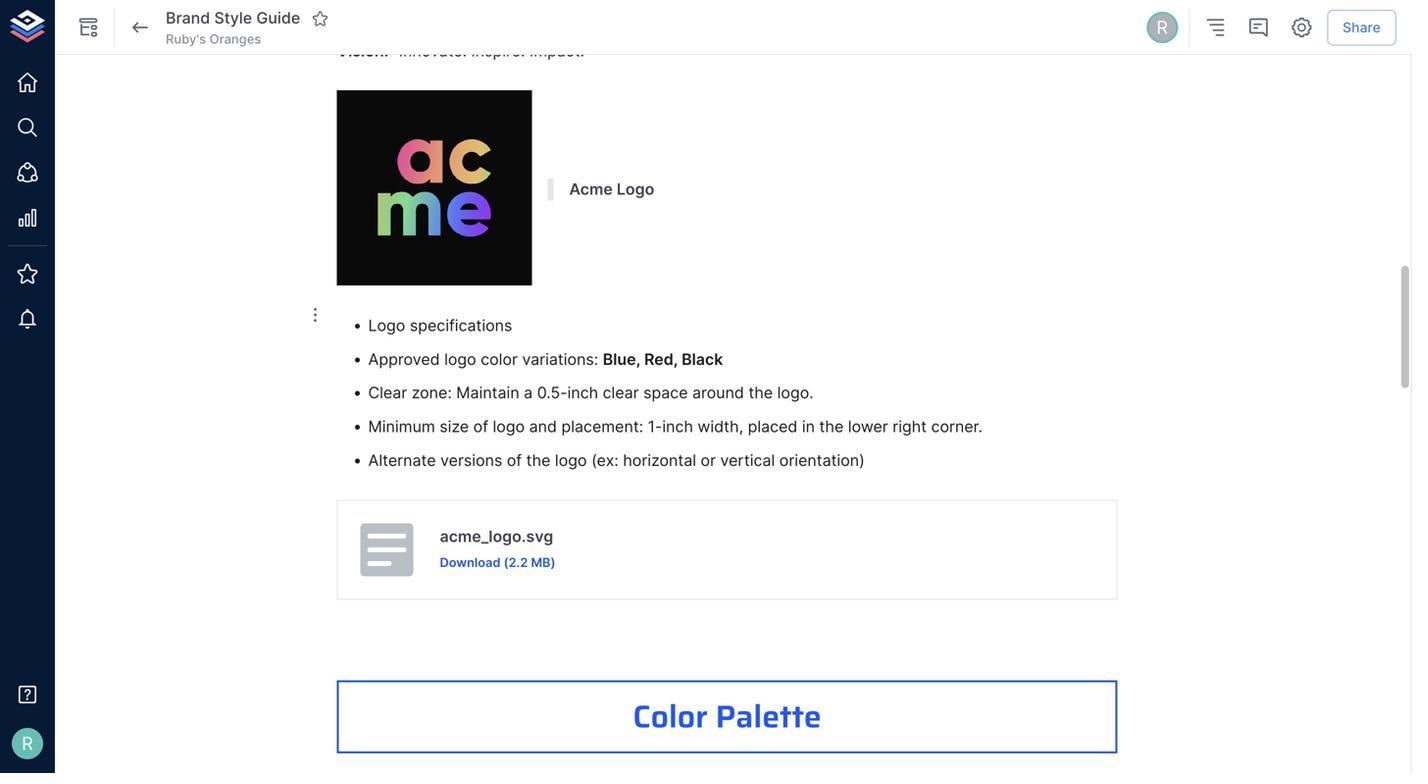 Task type: vqa. For each thing, say whether or not it's contained in the screenshot.
second anything, from the bottom
no



Task type: describe. For each thing, give the bounding box(es) containing it.
variations:
[[522, 350, 599, 369]]

palette
[[716, 692, 822, 741]]

logo specifications
[[368, 316, 513, 335]]

logo.
[[778, 383, 814, 402]]

clear
[[368, 383, 407, 402]]

)
[[551, 555, 556, 570]]

width,
[[698, 417, 744, 436]]

ruby's oranges link
[[166, 30, 261, 48]]

a
[[524, 383, 533, 402]]

maintain
[[456, 383, 520, 402]]

2 vertical spatial logo
[[555, 451, 587, 470]]

placement:
[[562, 417, 644, 436]]

show wiki image
[[77, 16, 100, 39]]

favorite image
[[311, 10, 329, 27]]

ruby's oranges
[[166, 31, 261, 47]]

download
[[440, 555, 501, 570]]

0 vertical spatial inch
[[568, 383, 599, 402]]

clear
[[603, 383, 639, 402]]

and
[[529, 417, 557, 436]]

acme_logo.svg download ( 2.2 mb )
[[440, 527, 556, 570]]

placed
[[748, 417, 798, 436]]

red,
[[645, 350, 678, 369]]

zone:
[[412, 383, 452, 402]]

in
[[802, 417, 815, 436]]

alternate
[[368, 451, 436, 470]]

size
[[440, 417, 469, 436]]

orientation)
[[780, 451, 865, 470]]

go back image
[[129, 16, 152, 39]]

inspire.
[[471, 41, 525, 61]]

around
[[693, 383, 745, 402]]

1-
[[648, 417, 663, 436]]

approved logo color variations: blue, red, black
[[368, 350, 723, 369]]

1 vertical spatial inch
[[663, 417, 694, 436]]

minimum
[[368, 417, 435, 436]]

1 vertical spatial r button
[[6, 722, 49, 765]]

right
[[893, 417, 927, 436]]

blue,
[[603, 350, 641, 369]]

share
[[1343, 19, 1381, 36]]

minimum size of logo and placement: 1-inch width, placed in the lower right corner.
[[368, 417, 983, 436]]

brand style guide
[[166, 9, 300, 28]]

specifications
[[410, 316, 513, 335]]

settings image
[[1290, 16, 1314, 39]]

0 horizontal spatial r
[[22, 733, 33, 754]]

table of contents image
[[1204, 16, 1228, 39]]

or
[[701, 451, 716, 470]]

color
[[481, 350, 518, 369]]

ruby's
[[166, 31, 206, 47]]

2.2
[[509, 555, 528, 570]]

(ex:
[[592, 451, 619, 470]]



Task type: locate. For each thing, give the bounding box(es) containing it.
color palette
[[633, 692, 822, 741]]

2 vertical spatial the
[[527, 451, 551, 470]]

horizontal
[[623, 451, 697, 470]]

the right in
[[820, 417, 844, 436]]

of for size
[[474, 417, 489, 436]]

acme
[[570, 180, 613, 199]]

logo right acme
[[617, 180, 655, 199]]

0 vertical spatial logo
[[445, 350, 477, 369]]

0 horizontal spatial of
[[474, 417, 489, 436]]

the left logo.
[[749, 383, 773, 402]]

of
[[474, 417, 489, 436], [507, 451, 522, 470]]

1 horizontal spatial logo
[[493, 417, 525, 436]]

2 horizontal spatial the
[[820, 417, 844, 436]]

black
[[682, 350, 723, 369]]

space
[[644, 383, 688, 402]]

1 vertical spatial of
[[507, 451, 522, 470]]

logo up 'approved'
[[368, 316, 406, 335]]

comments image
[[1247, 16, 1271, 39]]

1 horizontal spatial the
[[749, 383, 773, 402]]

alternate versions of the logo (ex: horizontal or vertical orientation)
[[368, 451, 865, 470]]

style
[[214, 9, 252, 28]]

0 vertical spatial the
[[749, 383, 773, 402]]

logo down specifications
[[445, 350, 477, 369]]

of right versions
[[507, 451, 522, 470]]

share button
[[1328, 10, 1397, 45]]

0 horizontal spatial the
[[527, 451, 551, 470]]

acme logo
[[570, 180, 655, 199]]

logo left and
[[493, 417, 525, 436]]

vision:
[[337, 41, 389, 61]]

clear zone: maintain a 0.5-inch clear space around the logo.
[[368, 383, 814, 402]]

1 horizontal spatial inch
[[663, 417, 694, 436]]

0 horizontal spatial logo
[[445, 350, 477, 369]]

of right size
[[474, 417, 489, 436]]

1 vertical spatial logo
[[368, 316, 406, 335]]

acme_logo.svg
[[440, 527, 554, 546]]

2 horizontal spatial logo
[[555, 451, 587, 470]]

approved
[[368, 350, 440, 369]]

1 horizontal spatial r button
[[1144, 9, 1182, 46]]

mb
[[531, 555, 551, 570]]

logo left (ex:
[[555, 451, 587, 470]]

r button
[[1144, 9, 1182, 46], [6, 722, 49, 765]]

corner.
[[932, 417, 983, 436]]

guide
[[256, 9, 300, 28]]

0 horizontal spatial logo
[[368, 316, 406, 335]]

0 vertical spatial r button
[[1144, 9, 1182, 46]]

1 horizontal spatial logo
[[617, 180, 655, 199]]

of for versions
[[507, 451, 522, 470]]

lower
[[848, 417, 889, 436]]

1 horizontal spatial r
[[1157, 17, 1169, 38]]

1 vertical spatial the
[[820, 417, 844, 436]]

oranges
[[210, 31, 261, 47]]

0 vertical spatial logo
[[617, 180, 655, 199]]

color
[[633, 692, 708, 741]]

vertical
[[721, 451, 775, 470]]

1 vertical spatial r
[[22, 733, 33, 754]]

0.5-
[[537, 383, 568, 402]]

r
[[1157, 17, 1169, 38], [22, 733, 33, 754]]

impact."
[[530, 41, 590, 61]]

vision: "innovate. inspire. impact."
[[337, 41, 590, 61]]

0 vertical spatial r
[[1157, 17, 1169, 38]]

"innovate.
[[393, 41, 467, 61]]

the
[[749, 383, 773, 402], [820, 417, 844, 436], [527, 451, 551, 470]]

the down and
[[527, 451, 551, 470]]

logo
[[445, 350, 477, 369], [493, 417, 525, 436], [555, 451, 587, 470]]

1 vertical spatial logo
[[493, 417, 525, 436]]

(
[[504, 555, 509, 570]]

inch left clear
[[568, 383, 599, 402]]

0 horizontal spatial r button
[[6, 722, 49, 765]]

inch
[[568, 383, 599, 402], [663, 417, 694, 436]]

inch down space
[[663, 417, 694, 436]]

1 horizontal spatial of
[[507, 451, 522, 470]]

brand
[[166, 9, 210, 28]]

0 horizontal spatial inch
[[568, 383, 599, 402]]

versions
[[441, 451, 503, 470]]

logo
[[617, 180, 655, 199], [368, 316, 406, 335]]

0 vertical spatial of
[[474, 417, 489, 436]]



